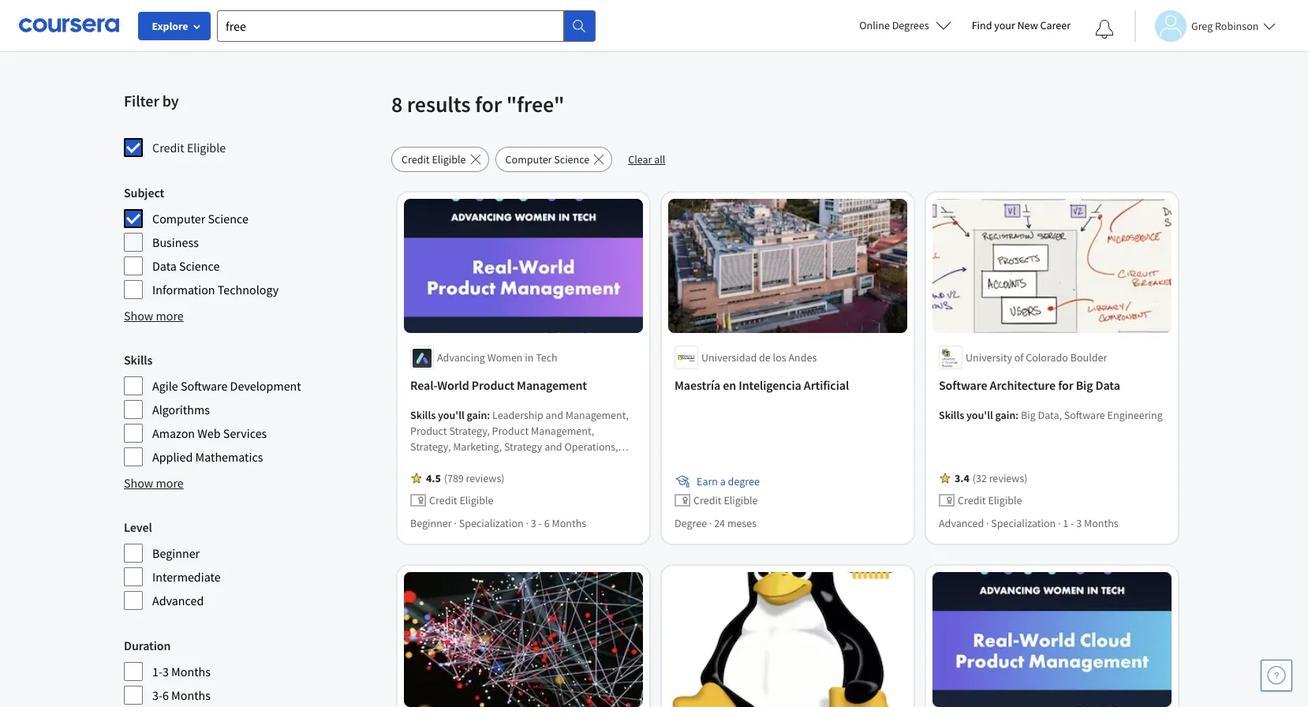 Task type: vqa. For each thing, say whether or not it's contained in the screenshot.
the middle 3
yes



Task type: locate. For each thing, give the bounding box(es) containing it.
- right 1
[[1071, 517, 1075, 531]]

advancing
[[437, 351, 485, 365]]

credit eligible button
[[392, 147, 489, 172]]

0 horizontal spatial computer
[[152, 211, 206, 227]]

1 vertical spatial for
[[1059, 378, 1074, 393]]

degree · 24 meses
[[675, 517, 757, 531]]

:
[[487, 408, 490, 423], [1016, 408, 1019, 423]]

· for beginner
[[454, 517, 457, 531]]

find
[[972, 18, 993, 32]]

los
[[773, 351, 787, 365]]

· left 24
[[710, 517, 712, 531]]

show more down "information"
[[124, 308, 184, 324]]

- down analysis
[[539, 517, 542, 531]]

1 vertical spatial big
[[1022, 408, 1036, 423]]

1 horizontal spatial gain
[[996, 408, 1016, 423]]

strategy,
[[450, 424, 490, 438], [411, 440, 451, 454]]

more down "information"
[[156, 308, 184, 324]]

0 horizontal spatial 6
[[163, 688, 169, 703]]

explore
[[152, 19, 188, 33]]

3 · from the left
[[710, 517, 712, 531]]

credit for 3.4
[[958, 494, 986, 508]]

3-6 months
[[152, 688, 211, 703]]

specialization down success, at the left bottom of page
[[459, 517, 524, 531]]

advanced for advanced · specialization · 1 - 3 months
[[939, 517, 985, 531]]

show more for information technology
[[124, 308, 184, 324]]

2 more from the top
[[156, 475, 184, 491]]

credit eligible down the "3.4 (32 reviews)" on the right bottom of the page
[[958, 494, 1023, 508]]

1 horizontal spatial 6
[[545, 517, 550, 531]]

credit eligible down the earn a degree
[[694, 494, 758, 508]]

0 horizontal spatial you'll
[[438, 408, 465, 423]]

2 specialization from the left
[[992, 517, 1056, 531]]

science up "information"
[[179, 258, 220, 274]]

and right strategy at left bottom
[[545, 440, 563, 454]]

show more button down "applied"
[[124, 474, 184, 493]]

0 vertical spatial more
[[156, 308, 184, 324]]

product inside 'link'
[[472, 378, 515, 393]]

0 vertical spatial science
[[554, 152, 590, 167]]

beginner down customer on the bottom left of page
[[411, 517, 452, 531]]

1 vertical spatial computer science
[[152, 211, 249, 227]]

0 horizontal spatial specialization
[[459, 517, 524, 531]]

strategy, down 'skills you'll gain :'
[[450, 424, 490, 438]]

specialization for world
[[459, 517, 524, 531]]

eligible for earn a degree
[[724, 494, 758, 508]]

information technology
[[152, 282, 279, 298]]

beginner inside level 'group'
[[152, 546, 200, 561]]

engineering
[[1108, 408, 1163, 423]]

1 vertical spatial beginner
[[152, 546, 200, 561]]

1 : from the left
[[487, 408, 490, 423]]

credit eligible for earn a degree
[[694, 494, 758, 508]]

months down analysis
[[552, 517, 587, 531]]

· down market
[[526, 517, 529, 531]]

product down advancing women in tech
[[472, 378, 515, 393]]

level
[[124, 519, 152, 535]]

1 vertical spatial show
[[124, 475, 153, 491]]

credit
[[152, 140, 184, 156], [402, 152, 430, 167], [429, 494, 458, 508], [694, 494, 722, 508], [958, 494, 986, 508]]

0 horizontal spatial advanced
[[152, 593, 204, 609]]

0 horizontal spatial -
[[539, 517, 542, 531]]

1 horizontal spatial big
[[1077, 378, 1094, 393]]

skills for skills you'll gain : big data, software engineering
[[939, 408, 965, 423]]

reviews) down product,
[[466, 472, 505, 486]]

eligible inside credit eligible button
[[432, 152, 466, 167]]

: left leadership
[[487, 408, 490, 423]]

more down "applied"
[[156, 475, 184, 491]]

0 vertical spatial for
[[475, 90, 502, 118]]

software architecture for big data
[[939, 378, 1121, 393]]

computer up business on the left of the page
[[152, 211, 206, 227]]

0 horizontal spatial beginner
[[152, 546, 200, 561]]

gain down architecture
[[996, 408, 1016, 423]]

science
[[554, 152, 590, 167], [208, 211, 249, 227], [179, 258, 220, 274]]

1 horizontal spatial computer science
[[506, 152, 590, 167]]

0 vertical spatial data
[[152, 258, 177, 274]]

0 vertical spatial computer
[[506, 152, 552, 167]]

you'll down architecture
[[967, 408, 994, 423]]

computer science inside subject group
[[152, 211, 249, 227]]

1 horizontal spatial beginner
[[411, 517, 452, 531]]

1 horizontal spatial :
[[1016, 408, 1019, 423]]

women
[[488, 351, 523, 365]]

show more
[[124, 308, 184, 324], [124, 475, 184, 491]]

months
[[552, 517, 587, 531], [1085, 517, 1119, 531], [171, 664, 211, 680], [171, 688, 211, 703]]

skills down real-
[[411, 408, 436, 423]]

strategy, up design at the bottom of the page
[[411, 440, 451, 454]]

2 vertical spatial science
[[179, 258, 220, 274]]

1 horizontal spatial specialization
[[992, 517, 1056, 531]]

specialization left 1
[[992, 517, 1056, 531]]

"free"
[[507, 90, 565, 118]]

for
[[475, 90, 502, 118], [1059, 378, 1074, 393]]

earn
[[697, 475, 718, 489]]

0 horizontal spatial big
[[1022, 408, 1036, 423]]

3
[[531, 517, 537, 531], [1077, 517, 1082, 531], [163, 664, 169, 680]]

help center image
[[1268, 666, 1287, 685]]

beginner
[[411, 517, 452, 531], [152, 546, 200, 561]]

1 horizontal spatial 3
[[531, 517, 537, 531]]

1 vertical spatial and
[[545, 440, 563, 454]]

1 horizontal spatial -
[[1071, 517, 1075, 531]]

2 vertical spatial and
[[444, 456, 462, 470]]

real-world product management link
[[411, 376, 637, 395]]

computer science up business on the left of the page
[[152, 211, 249, 227]]

3 up 3-
[[163, 664, 169, 680]]

big down boulder
[[1077, 378, 1094, 393]]

more
[[156, 308, 184, 324], [156, 475, 184, 491]]

1 · from the left
[[454, 517, 457, 531]]

credit eligible down by
[[152, 140, 226, 156]]

browse
[[114, 3, 153, 19]]

software down university
[[939, 378, 988, 393]]

2 show more button from the top
[[124, 474, 184, 493]]

online degrees button
[[847, 8, 964, 43]]

· down the "3.4 (32 reviews)" on the right bottom of the page
[[987, 517, 990, 531]]

1 vertical spatial 6
[[163, 688, 169, 703]]

beginner up intermediate
[[152, 546, 200, 561]]

show down "applied"
[[124, 475, 153, 491]]

1 vertical spatial show more
[[124, 475, 184, 491]]

1 vertical spatial more
[[156, 475, 184, 491]]

1-
[[152, 664, 163, 680]]

product
[[472, 378, 515, 393], [411, 424, 447, 438], [492, 424, 529, 438], [506, 456, 543, 470]]

advanced inside level 'group'
[[152, 593, 204, 609]]

0 horizontal spatial data
[[152, 258, 177, 274]]

data down boulder
[[1096, 378, 1121, 393]]

reviews)
[[466, 472, 505, 486], [990, 472, 1028, 486]]

1 horizontal spatial skills
[[411, 408, 436, 423]]

0 vertical spatial computer science
[[506, 152, 590, 167]]

level group
[[124, 518, 382, 611]]

3 inside duration group
[[163, 664, 169, 680]]

0 vertical spatial show more button
[[124, 306, 184, 325]]

skills for skills you'll gain :
[[411, 408, 436, 423]]

degrees
[[893, 18, 930, 32]]

agile
[[152, 378, 178, 394]]

agile software development
[[152, 378, 301, 394]]

0 horizontal spatial computer science
[[152, 211, 249, 227]]

software up algorithms in the bottom of the page
[[181, 378, 228, 394]]

show down "information"
[[124, 308, 153, 324]]

clear all button
[[619, 147, 675, 172]]

credit for 4.5
[[429, 494, 458, 508]]

show more down "applied"
[[124, 475, 184, 491]]

1 show from the top
[[124, 308, 153, 324]]

beginner for beginner · specialization · 3 - 6 months
[[411, 517, 452, 531]]

1 horizontal spatial reviews)
[[990, 472, 1028, 486]]

1 vertical spatial management,
[[531, 424, 595, 438]]

computer down ""free""
[[506, 152, 552, 167]]

services
[[223, 426, 267, 441]]

computer inside button
[[506, 152, 552, 167]]

1 - from the left
[[539, 517, 542, 531]]

credit down 4.5
[[429, 494, 458, 508]]

0 horizontal spatial 3
[[163, 664, 169, 680]]

1 show more button from the top
[[124, 306, 184, 325]]

big left data,
[[1022, 408, 1036, 423]]

online degrees
[[860, 18, 930, 32]]

1 vertical spatial science
[[208, 211, 249, 227]]

1 horizontal spatial advanced
[[939, 517, 985, 531]]

computer science
[[506, 152, 590, 167], [152, 211, 249, 227]]

artificial
[[804, 378, 850, 393]]

1 horizontal spatial for
[[1059, 378, 1074, 393]]

1 show more from the top
[[124, 308, 184, 324]]

0 horizontal spatial gain
[[467, 408, 487, 423]]

gain for :
[[467, 408, 487, 423]]

advancing women in tech
[[437, 351, 558, 365]]

you'll for :
[[438, 408, 465, 423]]

0 horizontal spatial marketing,
[[453, 440, 502, 454]]

1 gain from the left
[[467, 408, 487, 423]]

information
[[152, 282, 215, 298]]

advanced down '3.4'
[[939, 517, 985, 531]]

degree
[[728, 475, 760, 489]]

science down ""free""
[[554, 152, 590, 167]]

computer science inside button
[[506, 152, 590, 167]]

1 you'll from the left
[[438, 408, 465, 423]]

and up (789
[[444, 456, 462, 470]]

· down (789
[[454, 517, 457, 531]]

3 down analysis
[[531, 517, 537, 531]]

2 gain from the left
[[996, 408, 1016, 423]]

marketing, up analysis
[[545, 456, 594, 470]]

en
[[723, 378, 737, 393]]

reviews) for architecture
[[990, 472, 1028, 486]]

0 vertical spatial beginner
[[411, 517, 452, 531]]

skills you'll gain : big data, software engineering
[[939, 408, 1163, 423]]

data,
[[1039, 408, 1063, 423]]

6 down analysis
[[545, 517, 550, 531]]

analysis
[[533, 472, 570, 486]]

you'll for big data, software engineering
[[967, 408, 994, 423]]

credit eligible down 4.5 (789 reviews) on the bottom
[[429, 494, 494, 508]]

boulder
[[1071, 351, 1108, 365]]

None search field
[[217, 10, 596, 41]]

0 horizontal spatial skills
[[124, 352, 153, 368]]

credit down 8
[[402, 152, 430, 167]]

months up 3-6 months on the bottom of the page
[[171, 664, 211, 680]]

2 you'll from the left
[[967, 408, 994, 423]]

data
[[152, 258, 177, 274], [1096, 378, 1121, 393]]

0 horizontal spatial software
[[181, 378, 228, 394]]

show for information
[[124, 308, 153, 324]]

4 · from the left
[[987, 517, 990, 531]]

computer science down ""free""
[[506, 152, 590, 167]]

skills inside group
[[124, 352, 153, 368]]

for down the "colorado"
[[1059, 378, 1074, 393]]

0 vertical spatial marketing,
[[453, 440, 502, 454]]

product down 'skills you'll gain :'
[[411, 424, 447, 438]]

· left 1
[[1059, 517, 1061, 531]]

gain down real-world product management
[[467, 408, 487, 423]]

show more button down "information"
[[124, 306, 184, 325]]

more for information technology
[[156, 308, 184, 324]]

software inside skills group
[[181, 378, 228, 394]]

all
[[655, 152, 666, 167]]

2 - from the left
[[1071, 517, 1075, 531]]

1 more from the top
[[156, 308, 184, 324]]

·
[[454, 517, 457, 531], [526, 517, 529, 531], [710, 517, 712, 531], [987, 517, 990, 531], [1059, 517, 1061, 531]]

filter by
[[124, 91, 179, 111]]

1 horizontal spatial you'll
[[967, 408, 994, 423]]

1 reviews) from the left
[[466, 472, 505, 486]]

eligible for 4.5
[[460, 494, 494, 508]]

2 show from the top
[[124, 475, 153, 491]]

maestría en inteligencia artificial link
[[675, 376, 902, 395]]

0 horizontal spatial :
[[487, 408, 490, 423]]

credit down earn
[[694, 494, 722, 508]]

marketing,
[[453, 440, 502, 454], [545, 456, 594, 470]]

1 vertical spatial computer
[[152, 211, 206, 227]]

a
[[721, 475, 726, 489]]

0 vertical spatial show more
[[124, 308, 184, 324]]

1 vertical spatial show more button
[[124, 474, 184, 493]]

reviews) right the '(32'
[[990, 472, 1028, 486]]

credit for earn a degree
[[694, 494, 722, 508]]

0 vertical spatial show
[[124, 308, 153, 324]]

1 horizontal spatial computer
[[506, 152, 552, 167]]

credit eligible
[[152, 140, 226, 156], [402, 152, 466, 167], [429, 494, 494, 508], [694, 494, 758, 508], [958, 494, 1023, 508]]

applied mathematics
[[152, 449, 263, 465]]

- for management
[[539, 517, 542, 531]]

1-3 months
[[152, 664, 211, 680]]

data down business on the left of the page
[[152, 258, 177, 274]]

for for big
[[1059, 378, 1074, 393]]

1 horizontal spatial data
[[1096, 378, 1121, 393]]

0 horizontal spatial for
[[475, 90, 502, 118]]

science up data science
[[208, 211, 249, 227]]

you'll
[[438, 408, 465, 423], [967, 408, 994, 423]]

specialization
[[459, 517, 524, 531], [992, 517, 1056, 531]]

2 reviews) from the left
[[990, 472, 1028, 486]]

-
[[539, 517, 542, 531], [1071, 517, 1075, 531]]

credit eligible down results
[[402, 152, 466, 167]]

2 horizontal spatial skills
[[939, 408, 965, 423]]

advanced · specialization · 1 - 3 months
[[939, 517, 1119, 531]]

: down architecture
[[1016, 408, 1019, 423]]

web
[[198, 426, 221, 441]]

credit down the '(32'
[[958, 494, 986, 508]]

6 down 1-
[[163, 688, 169, 703]]

your
[[995, 18, 1016, 32]]

intermediate
[[152, 569, 221, 585]]

: for big data, software engineering
[[1016, 408, 1019, 423]]

clear all
[[629, 152, 666, 167]]

1 vertical spatial marketing,
[[545, 456, 594, 470]]

1 specialization from the left
[[459, 517, 524, 531]]

credit eligible for 3.4
[[958, 494, 1023, 508]]

0 horizontal spatial reviews)
[[466, 472, 505, 486]]

months down 1-3 months
[[171, 688, 211, 703]]

and
[[546, 408, 564, 423], [545, 440, 563, 454], [444, 456, 462, 470]]

1 vertical spatial advanced
[[152, 593, 204, 609]]

0 vertical spatial advanced
[[939, 517, 985, 531]]

3 right 1
[[1077, 517, 1082, 531]]

- for big
[[1071, 517, 1075, 531]]

marketing, up product,
[[453, 440, 502, 454]]

software right data,
[[1065, 408, 1106, 423]]

skills up agile on the bottom of the page
[[124, 352, 153, 368]]

2 : from the left
[[1016, 408, 1019, 423]]

advanced down intermediate
[[152, 593, 204, 609]]

management,
[[566, 408, 629, 423], [531, 424, 595, 438]]

skills up '3.4'
[[939, 408, 965, 423]]

and down management
[[546, 408, 564, 423]]

0 vertical spatial 6
[[545, 517, 550, 531]]

2 show more from the top
[[124, 475, 184, 491]]

for left ""free""
[[475, 90, 502, 118]]

you'll down world
[[438, 408, 465, 423]]



Task type: describe. For each thing, give the bounding box(es) containing it.
product down leadership
[[492, 424, 529, 438]]

world
[[438, 378, 470, 393]]

design
[[411, 456, 442, 470]]

· for advanced
[[987, 517, 990, 531]]

gain for big data, software engineering
[[996, 408, 1016, 423]]

show more for applied mathematics
[[124, 475, 184, 491]]

1 vertical spatial data
[[1096, 378, 1121, 393]]

6 inside duration group
[[163, 688, 169, 703]]

4.5 (789 reviews)
[[426, 472, 505, 486]]

3-
[[152, 688, 163, 703]]

applied
[[152, 449, 193, 465]]

software architecture for big data link
[[939, 376, 1166, 395]]

meses
[[728, 517, 757, 531]]

clear
[[629, 152, 652, 167]]

duration group
[[124, 636, 382, 707]]

leadership and management, product strategy, product management, strategy, marketing, strategy and operations, design and product, product marketing, customer success, market analysis
[[411, 408, 629, 486]]

find your new career
[[972, 18, 1071, 32]]

4.5
[[426, 472, 441, 486]]

inteligencia
[[739, 378, 802, 393]]

0 vertical spatial strategy,
[[450, 424, 490, 438]]

product down strategy at left bottom
[[506, 456, 543, 470]]

amazon
[[152, 426, 195, 441]]

3.4 (32 reviews)
[[955, 472, 1028, 486]]

amazon web services
[[152, 426, 267, 441]]

maestría en inteligencia artificial
[[675, 378, 850, 393]]

skills group
[[124, 351, 382, 467]]

new
[[1018, 18, 1039, 32]]

1 vertical spatial strategy,
[[411, 440, 451, 454]]

2 horizontal spatial 3
[[1077, 517, 1082, 531]]

architecture
[[990, 378, 1056, 393]]

earn a degree
[[697, 475, 760, 489]]

robinson
[[1216, 19, 1259, 33]]

operations,
[[565, 440, 619, 454]]

1 horizontal spatial marketing,
[[545, 456, 594, 470]]

greg robinson button
[[1135, 10, 1277, 41]]

1
[[1064, 517, 1069, 531]]

leadership
[[493, 408, 544, 423]]

computer science button
[[495, 147, 613, 172]]

degree
[[675, 517, 707, 531]]

technology
[[218, 282, 279, 298]]

real-
[[411, 378, 438, 393]]

product,
[[464, 456, 504, 470]]

for for "free"
[[475, 90, 502, 118]]

universidad de los andes
[[702, 351, 817, 365]]

algorithms
[[152, 402, 210, 418]]

3.4
[[955, 472, 970, 486]]

1 horizontal spatial software
[[939, 378, 988, 393]]

browse link
[[114, 2, 153, 21]]

results
[[407, 90, 471, 118]]

universidad
[[702, 351, 757, 365]]

customer
[[411, 472, 455, 486]]

8 results for "free"
[[392, 90, 565, 118]]

duration
[[124, 638, 171, 654]]

free
[[191, 3, 213, 19]]

· for degree
[[710, 517, 712, 531]]

show for applied
[[124, 475, 153, 491]]

credit eligible for 4.5
[[429, 494, 494, 508]]

show more button for applied
[[124, 474, 184, 493]]

credit eligible inside button
[[402, 152, 466, 167]]

greg robinson
[[1192, 19, 1259, 33]]

greg
[[1192, 19, 1214, 33]]

skills you'll gain :
[[411, 408, 493, 423]]

: for :
[[487, 408, 490, 423]]

success,
[[457, 472, 496, 486]]

2 horizontal spatial software
[[1065, 408, 1106, 423]]

beginner for beginner
[[152, 546, 200, 561]]

de
[[759, 351, 771, 365]]

by
[[162, 91, 179, 111]]

find your new career link
[[964, 16, 1079, 36]]

development
[[230, 378, 301, 394]]

(789
[[444, 472, 464, 486]]

career
[[1041, 18, 1071, 32]]

market
[[499, 472, 530, 486]]

What do you want to learn? text field
[[217, 10, 564, 41]]

(32
[[973, 472, 987, 486]]

strategy
[[504, 440, 543, 454]]

show notifications image
[[1096, 20, 1115, 39]]

5 · from the left
[[1059, 517, 1061, 531]]

science inside button
[[554, 152, 590, 167]]

university of colorado boulder
[[966, 351, 1108, 365]]

computer inside subject group
[[152, 211, 206, 227]]

business
[[152, 234, 199, 250]]

show more button for information
[[124, 306, 184, 325]]

8
[[392, 90, 403, 118]]

online
[[860, 18, 890, 32]]

reviews) for world
[[466, 472, 505, 486]]

data inside subject group
[[152, 258, 177, 274]]

0 vertical spatial big
[[1077, 378, 1094, 393]]

months right 1
[[1085, 517, 1119, 531]]

24
[[715, 517, 726, 531]]

specialization for architecture
[[992, 517, 1056, 531]]

credit inside button
[[402, 152, 430, 167]]

university
[[966, 351, 1013, 365]]

eligible for 3.4
[[989, 494, 1023, 508]]

explore button
[[138, 12, 211, 40]]

beginner · specialization · 3 - 6 months
[[411, 517, 587, 531]]

0 vertical spatial and
[[546, 408, 564, 423]]

more for applied mathematics
[[156, 475, 184, 491]]

mathematics
[[195, 449, 263, 465]]

subject group
[[124, 183, 382, 300]]

skills for skills
[[124, 352, 153, 368]]

advanced for advanced
[[152, 593, 204, 609]]

colorado
[[1026, 351, 1069, 365]]

credit down by
[[152, 140, 184, 156]]

2 · from the left
[[526, 517, 529, 531]]

real-world product management
[[411, 378, 587, 393]]

coursera image
[[19, 13, 119, 38]]

andes
[[789, 351, 817, 365]]

subject
[[124, 185, 164, 201]]

0 vertical spatial management,
[[566, 408, 629, 423]]

management
[[517, 378, 587, 393]]



